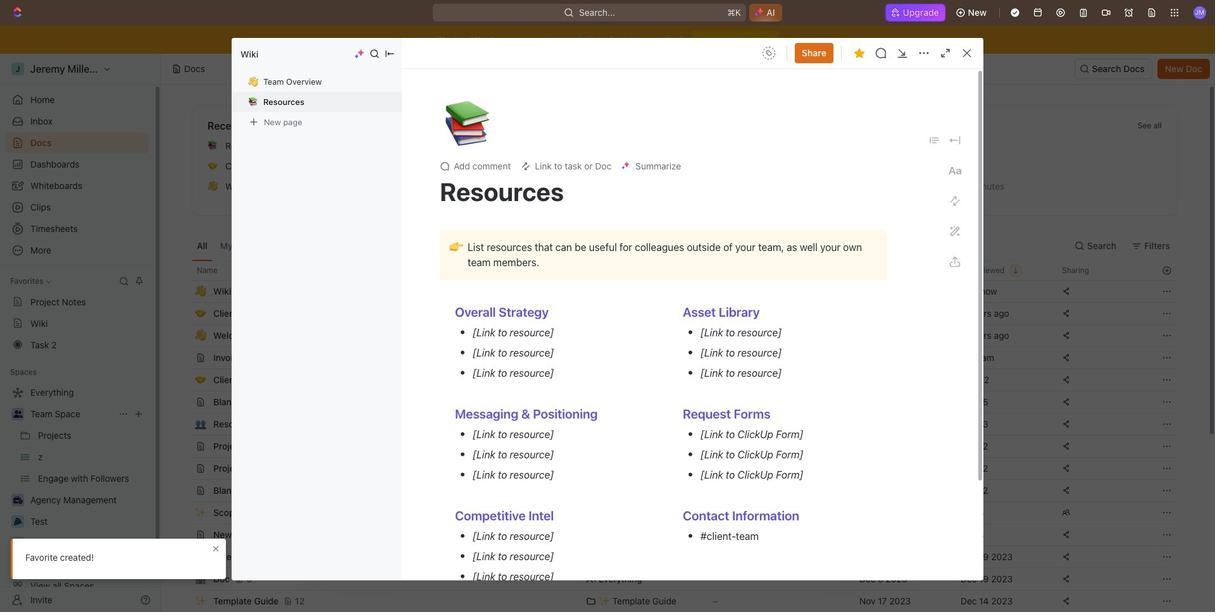 Task type: vqa. For each thing, say whether or not it's contained in the screenshot.
tree within the Sidebar navigation
no



Task type: describe. For each thing, give the bounding box(es) containing it.
e83zz image
[[748, 311, 758, 321]]

qdq9q image
[[748, 242, 758, 253]]

user group image
[[13, 411, 22, 418]]

qdq9q image
[[748, 265, 758, 275]]



Task type: locate. For each thing, give the bounding box(es) containing it.
table
[[178, 261, 1178, 613]]

sidebar navigation
[[0, 54, 161, 613]]

tab list
[[192, 231, 505, 261]]

column header
[[178, 261, 192, 281]]

cell
[[178, 281, 192, 303], [578, 281, 705, 303], [852, 281, 953, 303], [178, 303, 192, 325], [178, 325, 192, 347], [178, 347, 192, 369], [178, 370, 192, 391], [178, 392, 192, 413], [178, 436, 192, 458], [178, 458, 192, 480], [178, 480, 192, 502], [178, 503, 192, 524], [178, 525, 192, 546], [178, 569, 192, 590], [178, 591, 192, 613]]

Search or run a command… text field
[[333, 161, 428, 177]]

dropdown menu image
[[759, 43, 779, 63]]

dropdown menu image
[[929, 135, 940, 146]]

row
[[178, 261, 1178, 281], [178, 280, 1178, 303], [178, 303, 1178, 325], [178, 325, 1178, 347], [178, 347, 1178, 370], [178, 369, 1178, 392], [178, 391, 1178, 414], [192, 413, 1178, 436], [178, 435, 1178, 458], [178, 458, 1178, 480], [178, 480, 1178, 503], [178, 502, 1178, 525], [178, 524, 1178, 547], [192, 546, 1178, 569], [178, 568, 1178, 591], [178, 590, 1178, 613]]



